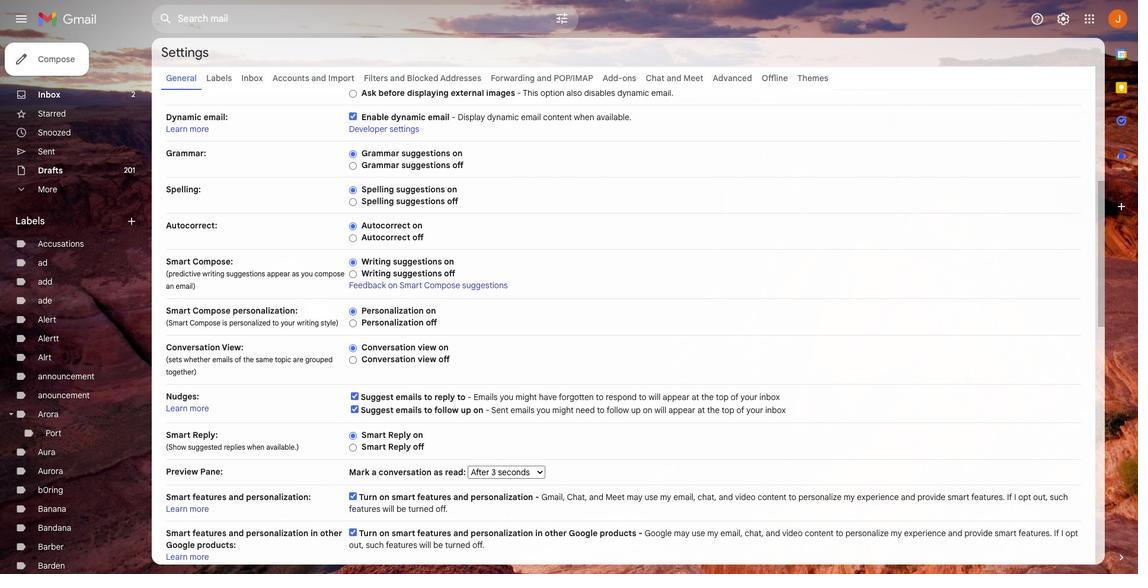 Task type: vqa. For each thing, say whether or not it's contained in the screenshot.


Task type: locate. For each thing, give the bounding box(es) containing it.
is
[[222, 319, 227, 328]]

0 vertical spatial if
[[1007, 493, 1012, 503]]

turn on smart features and personalization -
[[359, 493, 541, 503]]

1 learn from the top
[[166, 124, 188, 135]]

style)
[[321, 319, 338, 328]]

0 vertical spatial content
[[543, 112, 572, 123]]

topic
[[275, 356, 291, 365]]

meet right "chat"
[[684, 73, 703, 84]]

1 personalization from the top
[[361, 306, 424, 317]]

0 vertical spatial might
[[516, 392, 537, 403]]

1 horizontal spatial use
[[692, 529, 705, 539]]

conversation view on
[[361, 343, 449, 353]]

reply up "smart reply off"
[[388, 430, 411, 441]]

you for emails
[[500, 392, 513, 403]]

as
[[292, 270, 299, 279], [434, 468, 443, 478]]

as left compose
[[292, 270, 299, 279]]

1 vertical spatial if
[[1054, 529, 1059, 539]]

a
[[372, 468, 377, 478]]

1 vertical spatial may
[[674, 529, 690, 539]]

you down have on the bottom left of page
[[537, 405, 550, 416]]

off up feedback on smart compose suggestions
[[444, 269, 455, 279]]

learn inside smart features and personalization: learn more
[[166, 504, 188, 515]]

follow down reply
[[434, 405, 459, 416]]

announcement link
[[38, 372, 94, 382]]

spelling right spelling suggestions on option
[[361, 184, 394, 195]]

conversation for conversation view: (sets whether emails of the same topic are grouped together)
[[166, 343, 220, 353]]

reply
[[388, 430, 411, 441], [388, 442, 411, 453]]

grouped
[[305, 356, 333, 365]]

0 vertical spatial the
[[243, 356, 254, 365]]

- left gmail,
[[535, 493, 539, 503]]

0 horizontal spatial email,
[[673, 493, 696, 503]]

0 vertical spatial your
[[281, 319, 295, 328]]

smart inside smart compose personalization: (smart compose is personalized to your writing style)
[[166, 306, 191, 317]]

0 vertical spatial of
[[235, 356, 241, 365]]

when
[[574, 112, 594, 123], [247, 443, 264, 452]]

1 reply from the top
[[388, 430, 411, 441]]

1 vertical spatial spelling
[[361, 196, 394, 207]]

as left read:
[[434, 468, 443, 478]]

announcement
[[38, 372, 94, 382]]

snoozed
[[38, 127, 71, 138]]

view:
[[222, 343, 243, 353]]

suggestions for grammar suggestions on
[[401, 148, 450, 159]]

you inside "smart compose: (predictive writing suggestions appear as you compose an email)"
[[301, 270, 313, 279]]

content inside enable dynamic email - display dynamic email content when available. developer settings
[[543, 112, 572, 123]]

0 vertical spatial out,
[[1033, 493, 1048, 503]]

port
[[46, 429, 61, 439]]

2 email from the left
[[521, 112, 541, 123]]

suggestions inside "smart compose: (predictive writing suggestions appear as you compose an email)"
[[226, 270, 265, 279]]

products:
[[197, 541, 236, 551]]

when down also
[[574, 112, 594, 123]]

reply for on
[[388, 430, 411, 441]]

1 learn more link from the top
[[166, 124, 209, 135]]

3 more from the top
[[190, 504, 209, 515]]

offline
[[762, 73, 788, 84]]

4 learn from the top
[[166, 552, 188, 563]]

- left emails
[[468, 392, 471, 403]]

features inside gmail, chat, and meet may use my email, chat, and video content to personalize my experience and provide smart features. if i opt out, such features will be turned off.
[[349, 504, 380, 515]]

suggestions for writing suggestions on
[[393, 257, 442, 267]]

1 horizontal spatial video
[[782, 529, 803, 539]]

0 horizontal spatial might
[[516, 392, 537, 403]]

Autocorrect on radio
[[349, 222, 357, 231]]

to inside smart compose personalization: (smart compose is personalized to your writing style)
[[272, 319, 279, 328]]

0 horizontal spatial sent
[[38, 146, 55, 157]]

1 horizontal spatial opt
[[1065, 529, 1078, 539]]

0 vertical spatial chat,
[[698, 493, 717, 503]]

- left display
[[452, 112, 456, 123]]

1 horizontal spatial be
[[433, 541, 443, 551]]

1 vertical spatial out,
[[349, 541, 364, 551]]

0 horizontal spatial writing
[[202, 270, 224, 279]]

meet inside gmail, chat, and meet may use my email, chat, and video content to personalize my experience and provide smart features. if i opt out, such features will be turned off.
[[606, 493, 625, 503]]

learn inside smart features and personalization in other google products: learn more
[[166, 552, 188, 563]]

learn more link down nudges:
[[166, 404, 209, 414]]

may up products
[[627, 493, 643, 503]]

chat, inside the 'google may use my email, chat, and video content to personalize my experience and provide smart features. if i opt out, such features will be turned off.'
[[745, 529, 764, 539]]

follow down respond
[[607, 405, 629, 416]]

before
[[379, 88, 405, 98]]

off. down turn on smart features and personalization in other google products -
[[472, 541, 484, 551]]

personalization for personalization off
[[361, 318, 424, 328]]

inbox right 'labels' link
[[241, 73, 263, 84]]

meet up products
[[606, 493, 625, 503]]

1 vertical spatial be
[[433, 541, 443, 551]]

1 horizontal spatial chat,
[[745, 529, 764, 539]]

0 vertical spatial appear
[[267, 270, 290, 279]]

smart features and personalization in other google products: learn more
[[166, 529, 342, 563]]

1 horizontal spatial personalize
[[845, 529, 889, 539]]

2 reply from the top
[[388, 442, 411, 453]]

smart inside smart features and personalization in other google products: learn more
[[166, 529, 191, 539]]

might left have on the bottom left of page
[[516, 392, 537, 403]]

2 personalization from the top
[[361, 318, 424, 328]]

and inside smart features and personalization: learn more
[[229, 493, 244, 503]]

conversation up whether
[[166, 343, 220, 353]]

the inside the conversation view: (sets whether emails of the same topic are grouped together)
[[243, 356, 254, 365]]

0 horizontal spatial up
[[461, 405, 471, 416]]

chat, down gmail, chat, and meet may use my email, chat, and video content to personalize my experience and provide smart features. if i opt out, such features will be turned off.
[[745, 529, 764, 539]]

grammar for grammar suggestions on
[[361, 148, 399, 159]]

use
[[645, 493, 658, 503], [692, 529, 705, 539]]

will inside gmail, chat, and meet may use my email, chat, and video content to personalize my experience and provide smart features. if i opt out, such features will be turned off.
[[383, 504, 394, 515]]

personalization for turn on smart features and personalization in other google products -
[[471, 529, 533, 539]]

0 horizontal spatial features.
[[971, 493, 1005, 503]]

learn more link down products:
[[166, 552, 209, 563]]

personalization: up personalized
[[233, 306, 298, 317]]

anouncement link
[[38, 391, 90, 401]]

video
[[735, 493, 756, 503], [782, 529, 803, 539]]

such inside the 'google may use my email, chat, and video content to personalize my experience and provide smart features. if i opt out, such features will be turned off.'
[[366, 541, 384, 551]]

search mail image
[[155, 8, 177, 30]]

feedback on smart compose suggestions link
[[349, 280, 508, 291]]

dynamic down 'images'
[[487, 112, 519, 123]]

4 more from the top
[[190, 552, 209, 563]]

will inside the 'google may use my email, chat, and video content to personalize my experience and provide smart features. if i opt out, such features will be turned off.'
[[419, 541, 431, 551]]

0 vertical spatial inbox
[[759, 392, 780, 403]]

email down this
[[521, 112, 541, 123]]

labels navigation
[[0, 38, 152, 575]]

personalization: down available.)
[[246, 493, 311, 503]]

in
[[311, 529, 318, 539], [535, 529, 543, 539]]

1 spelling from the top
[[361, 184, 394, 195]]

labels right general
[[206, 73, 232, 84]]

your
[[281, 319, 295, 328], [741, 392, 757, 403], [746, 405, 763, 416]]

email, down gmail, chat, and meet may use my email, chat, and video content to personalize my experience and provide smart features. if i opt out, such features will be turned off.
[[721, 529, 743, 539]]

will
[[649, 392, 661, 403], [654, 405, 666, 416], [383, 504, 394, 515], [419, 541, 431, 551]]

follow
[[434, 405, 459, 416], [607, 405, 629, 416]]

port link
[[46, 429, 61, 439]]

more down nudges:
[[190, 404, 209, 414]]

0 vertical spatial labels
[[206, 73, 232, 84]]

suggestions for spelling suggestions off
[[396, 196, 445, 207]]

google right products
[[645, 529, 672, 539]]

be
[[396, 504, 406, 515], [433, 541, 443, 551]]

learn more link down preview
[[166, 504, 209, 515]]

(predictive
[[166, 270, 201, 279]]

0 horizontal spatial if
[[1007, 493, 1012, 503]]

labels down more
[[15, 216, 45, 228]]

Conversation view on radio
[[349, 344, 357, 353]]

2 autocorrect from the top
[[361, 232, 410, 243]]

filters
[[364, 73, 388, 84]]

learn more link down dynamic in the top left of the page
[[166, 124, 209, 135]]

2 learn more link from the top
[[166, 404, 209, 414]]

features
[[192, 493, 226, 503], [417, 493, 451, 503], [349, 504, 380, 515], [192, 529, 226, 539], [417, 529, 451, 539], [386, 541, 417, 551]]

might down suggest emails to reply to - emails you might have forgotten to respond to will appear at the top of your inbox
[[552, 405, 574, 416]]

0 vertical spatial turn
[[359, 493, 377, 503]]

1 horizontal spatial other
[[545, 529, 567, 539]]

Conversation view off radio
[[349, 356, 357, 365]]

aura link
[[38, 448, 55, 458]]

emails left reply
[[396, 392, 422, 403]]

1 vertical spatial opt
[[1065, 529, 1078, 539]]

google left products:
[[166, 541, 195, 551]]

google
[[569, 529, 598, 539], [645, 529, 672, 539], [166, 541, 195, 551]]

smart inside smart features and personalization: learn more
[[166, 493, 191, 503]]

inbox link right 'labels' link
[[241, 73, 263, 84]]

personalization down personalization on
[[361, 318, 424, 328]]

1 turn from the top
[[359, 493, 377, 503]]

learn
[[166, 124, 188, 135], [166, 404, 188, 414], [166, 504, 188, 515], [166, 552, 188, 563]]

smart for smart compose: (predictive writing suggestions appear as you compose an email)
[[166, 257, 191, 267]]

1 horizontal spatial google
[[569, 529, 598, 539]]

labels for labels heading
[[15, 216, 45, 228]]

autocorrect off
[[361, 232, 424, 243]]

0 horizontal spatial meet
[[606, 493, 625, 503]]

suggestions for writing suggestions off
[[393, 269, 442, 279]]

you right emails
[[500, 392, 513, 403]]

1 view from the top
[[418, 343, 436, 353]]

off up reply
[[438, 354, 450, 365]]

1 writing from the top
[[361, 257, 391, 267]]

you left compose
[[301, 270, 313, 279]]

0 vertical spatial personalization:
[[233, 306, 298, 317]]

more down products:
[[190, 552, 209, 563]]

sent up drafts link
[[38, 146, 55, 157]]

may
[[627, 493, 643, 503], [674, 529, 690, 539]]

ade link
[[38, 296, 52, 306]]

1 vertical spatial at
[[697, 405, 705, 416]]

1 vertical spatial top
[[722, 405, 734, 416]]

0 vertical spatial off.
[[436, 504, 448, 515]]

to
[[272, 319, 279, 328], [424, 392, 432, 403], [457, 392, 466, 403], [596, 392, 604, 403], [639, 392, 647, 403], [424, 405, 432, 416], [597, 405, 605, 416], [789, 493, 796, 503], [836, 529, 843, 539]]

1 vertical spatial meet
[[606, 493, 625, 503]]

3 learn from the top
[[166, 504, 188, 515]]

1 vertical spatial i
[[1061, 529, 1063, 539]]

conversation inside the conversation view: (sets whether emails of the same topic are grouped together)
[[166, 343, 220, 353]]

2 horizontal spatial content
[[805, 529, 834, 539]]

2 suggest from the top
[[361, 405, 394, 416]]

0 vertical spatial features.
[[971, 493, 1005, 503]]

meet
[[684, 73, 703, 84], [606, 493, 625, 503]]

dynamic down ons
[[617, 88, 649, 98]]

1 horizontal spatial when
[[574, 112, 594, 123]]

whether
[[184, 356, 210, 365]]

when right replies at the left bottom of page
[[247, 443, 264, 452]]

None checkbox
[[349, 113, 357, 120]]

Grammar suggestions on radio
[[349, 150, 357, 159]]

writing for writing suggestions off
[[361, 269, 391, 279]]

suggest for suggest emails to follow up on - sent emails you might need to follow up on will appear at the top of your inbox
[[361, 405, 394, 416]]

forwarding
[[491, 73, 535, 84]]

experience inside the 'google may use my email, chat, and video content to personalize my experience and provide smart features. if i opt out, such features will be turned off.'
[[904, 529, 946, 539]]

1 horizontal spatial writing
[[297, 319, 319, 328]]

view down conversation view on
[[418, 354, 436, 365]]

products
[[600, 529, 636, 539]]

labels heading
[[15, 216, 126, 228]]

1 horizontal spatial i
[[1061, 529, 1063, 539]]

chat, up the 'google may use my email, chat, and video content to personalize my experience and provide smart features. if i opt out, such features will be turned off.'
[[698, 493, 717, 503]]

autocorrect on
[[361, 220, 423, 231]]

1 horizontal spatial may
[[674, 529, 690, 539]]

view up conversation view off
[[418, 343, 436, 353]]

off up "writing suggestions on"
[[412, 232, 424, 243]]

compose left is
[[190, 319, 220, 328]]

and
[[311, 73, 326, 84], [390, 73, 405, 84], [537, 73, 552, 84], [667, 73, 681, 84], [229, 493, 244, 503], [453, 493, 469, 503], [589, 493, 603, 503], [719, 493, 733, 503], [901, 493, 915, 503], [229, 529, 244, 539], [453, 529, 469, 539], [766, 529, 780, 539], [948, 529, 962, 539]]

1 up from the left
[[461, 405, 471, 416]]

spelling suggestions on
[[361, 184, 457, 195]]

main menu image
[[14, 12, 28, 26]]

0 vertical spatial provide
[[917, 493, 946, 503]]

email,
[[673, 493, 696, 503], [721, 529, 743, 539]]

turned down turn on smart features and personalization in other google products -
[[445, 541, 470, 551]]

reply down smart reply on
[[388, 442, 411, 453]]

4 learn more link from the top
[[166, 552, 209, 563]]

1 horizontal spatial off.
[[472, 541, 484, 551]]

off up mark a conversation as read: in the left bottom of the page
[[413, 442, 424, 453]]

0 vertical spatial video
[[735, 493, 756, 503]]

suggest for suggest emails to reply to - emails you might have forgotten to respond to will appear at the top of your inbox
[[361, 392, 394, 403]]

suggestions for spelling suggestions on
[[396, 184, 445, 195]]

2 horizontal spatial google
[[645, 529, 672, 539]]

if inside gmail, chat, and meet may use my email, chat, and video content to personalize my experience and provide smart features. if i opt out, such features will be turned off.
[[1007, 493, 1012, 503]]

more inside dynamic email: learn more
[[190, 124, 209, 135]]

Personalization off radio
[[349, 319, 357, 328]]

writing left style)
[[297, 319, 319, 328]]

google inside smart features and personalization in other google products: learn more
[[166, 541, 195, 551]]

0 vertical spatial email,
[[673, 493, 696, 503]]

turned inside the 'google may use my email, chat, and video content to personalize my experience and provide smart features. if i opt out, such features will be turned off.'
[[445, 541, 470, 551]]

email, up the 'google may use my email, chat, and video content to personalize my experience and provide smart features. if i opt out, such features will be turned off.'
[[673, 493, 696, 503]]

conversation down conversation view on
[[361, 354, 416, 365]]

labels link
[[206, 73, 232, 84]]

compose inside button
[[38, 54, 75, 65]]

0 vertical spatial inbox
[[241, 73, 263, 84]]

dynamic
[[617, 88, 649, 98], [391, 112, 426, 123], [487, 112, 519, 123]]

ade
[[38, 296, 52, 306]]

1 follow from the left
[[434, 405, 459, 416]]

banana link
[[38, 504, 66, 515]]

on
[[452, 148, 462, 159], [447, 184, 457, 195], [412, 220, 423, 231], [444, 257, 454, 267], [388, 280, 398, 291], [426, 306, 436, 317], [438, 343, 449, 353], [473, 405, 483, 416], [643, 405, 652, 416], [413, 430, 423, 441], [379, 493, 389, 503], [379, 529, 389, 539]]

1 horizontal spatial such
[[1050, 493, 1068, 503]]

1 horizontal spatial email
[[521, 112, 541, 123]]

2 other from the left
[[545, 529, 567, 539]]

1 vertical spatial use
[[692, 529, 705, 539]]

compose down gmail image
[[38, 54, 75, 65]]

1 vertical spatial as
[[434, 468, 443, 478]]

2 more from the top
[[190, 404, 209, 414]]

content inside gmail, chat, and meet may use my email, chat, and video content to personalize my experience and provide smart features. if i opt out, such features will be turned off.
[[758, 493, 786, 503]]

be down conversation
[[396, 504, 406, 515]]

email down displaying
[[428, 112, 450, 123]]

labels inside navigation
[[15, 216, 45, 228]]

more down preview pane:
[[190, 504, 209, 515]]

1 vertical spatial provide
[[964, 529, 993, 539]]

1 horizontal spatial inbox
[[241, 73, 263, 84]]

1 horizontal spatial out,
[[1033, 493, 1048, 503]]

turned
[[408, 504, 433, 515], [445, 541, 470, 551]]

0 horizontal spatial google
[[166, 541, 195, 551]]

off for smart reply on
[[413, 442, 424, 453]]

1 vertical spatial personalize
[[845, 529, 889, 539]]

0 horizontal spatial experience
[[857, 493, 899, 503]]

use inside the 'google may use my email, chat, and video content to personalize my experience and provide smart features. if i opt out, such features will be turned off.'
[[692, 529, 705, 539]]

2 spelling from the top
[[361, 196, 394, 207]]

may down gmail, chat, and meet may use my email, chat, and video content to personalize my experience and provide smart features. if i opt out, such features will be turned off.
[[674, 529, 690, 539]]

0 horizontal spatial when
[[247, 443, 264, 452]]

0 horizontal spatial out,
[[349, 541, 364, 551]]

Smart Reply off radio
[[349, 444, 357, 453]]

1 horizontal spatial experience
[[904, 529, 946, 539]]

off down spelling suggestions on
[[447, 196, 458, 207]]

1 vertical spatial autocorrect
[[361, 232, 410, 243]]

0 horizontal spatial i
[[1014, 493, 1016, 503]]

filters and blocked addresses link
[[364, 73, 481, 84]]

you
[[301, 270, 313, 279], [500, 392, 513, 403], [537, 405, 550, 416]]

1 grammar from the top
[[361, 148, 399, 159]]

barber
[[38, 542, 64, 553]]

if inside the 'google may use my email, chat, and video content to personalize my experience and provide smart features. if i opt out, such features will be turned off.'
[[1054, 529, 1059, 539]]

1 vertical spatial chat,
[[745, 529, 764, 539]]

developer settings link
[[349, 124, 419, 135]]

email)
[[176, 282, 195, 291]]

0 vertical spatial meet
[[684, 73, 703, 84]]

off for spelling suggestions on
[[447, 196, 458, 207]]

google may use my email, chat, and video content to personalize my experience and provide smart features. if i opt out, such features will be turned off.
[[349, 529, 1078, 551]]

1 vertical spatial writing
[[297, 319, 319, 328]]

off down grammar suggestions on
[[452, 160, 464, 171]]

other inside smart features and personalization in other google products: learn more
[[320, 529, 342, 539]]

inbox up starred
[[38, 90, 60, 100]]

1 autocorrect from the top
[[361, 220, 410, 231]]

turned down turn on smart features and personalization -
[[408, 504, 433, 515]]

might
[[516, 392, 537, 403], [552, 405, 574, 416]]

2 in from the left
[[535, 529, 543, 539]]

writing inside smart compose personalization: (smart compose is personalized to your writing style)
[[297, 319, 319, 328]]

1 vertical spatial inbox link
[[38, 90, 60, 100]]

smart for smart reply: (show suggested replies when available.)
[[166, 430, 191, 441]]

chat,
[[698, 493, 717, 503], [745, 529, 764, 539]]

1 in from the left
[[311, 529, 318, 539]]

gmail image
[[38, 7, 103, 31]]

2 turn from the top
[[359, 529, 377, 539]]

1 vertical spatial personalization:
[[246, 493, 311, 503]]

1 more from the top
[[190, 124, 209, 135]]

reply:
[[193, 430, 218, 441]]

off. down turn on smart features and personalization -
[[436, 504, 448, 515]]

1 suggest from the top
[[361, 392, 394, 403]]

inbox link up starred
[[38, 90, 60, 100]]

0 horizontal spatial chat,
[[698, 493, 717, 503]]

spelling suggestions off
[[361, 196, 458, 207]]

sent down emails
[[491, 405, 508, 416]]

compose button
[[5, 43, 89, 76]]

2 writing from the top
[[361, 269, 391, 279]]

dynamic up settings
[[391, 112, 426, 123]]

autocorrect
[[361, 220, 410, 231], [361, 232, 410, 243]]

1 vertical spatial inbox
[[765, 405, 786, 416]]

autocorrect for autocorrect on
[[361, 220, 410, 231]]

personalization:
[[233, 306, 298, 317], [246, 493, 311, 503]]

smart reply: (show suggested replies when available.)
[[166, 430, 299, 452]]

tab list
[[1105, 38, 1138, 532]]

barden
[[38, 561, 65, 572]]

0 horizontal spatial follow
[[434, 405, 459, 416]]

0 vertical spatial be
[[396, 504, 406, 515]]

2 grammar from the top
[[361, 160, 399, 171]]

opt inside gmail, chat, and meet may use my email, chat, and video content to personalize my experience and provide smart features. if i opt out, such features will be turned off.
[[1018, 493, 1031, 503]]

when inside enable dynamic email - display dynamic email content when available. developer settings
[[574, 112, 594, 123]]

grammar down 'developer settings' link
[[361, 148, 399, 159]]

1 vertical spatial sent
[[491, 405, 508, 416]]

learn more link for dynamic email:
[[166, 124, 209, 135]]

writing right writing suggestions on radio
[[361, 257, 391, 267]]

personalization: inside smart compose personalization: (smart compose is personalized to your writing style)
[[233, 306, 298, 317]]

- inside enable dynamic email - display dynamic email content when available. developer settings
[[452, 112, 456, 123]]

None search field
[[152, 5, 579, 33]]

smart inside "smart compose: (predictive writing suggestions appear as you compose an email)"
[[166, 257, 191, 267]]

learn more link for nudges:
[[166, 404, 209, 414]]

add
[[38, 277, 52, 287]]

autocorrect up autocorrect off
[[361, 220, 410, 231]]

smart inside smart reply: (show suggested replies when available.)
[[166, 430, 191, 441]]

writing up feedback
[[361, 269, 391, 279]]

ons
[[622, 73, 636, 84]]

3 learn more link from the top
[[166, 504, 209, 515]]

emails inside the conversation view: (sets whether emails of the same topic are grouped together)
[[212, 356, 233, 365]]

forwarding and pop/imap link
[[491, 73, 593, 84]]

more down dynamic in the top left of the page
[[190, 124, 209, 135]]

1 vertical spatial inbox
[[38, 90, 60, 100]]

content inside the 'google may use my email, chat, and video content to personalize my experience and provide smart features. if i opt out, such features will be turned off.'
[[805, 529, 834, 539]]

201
[[124, 166, 135, 175]]

such
[[1050, 493, 1068, 503], [366, 541, 384, 551]]

1 other from the left
[[320, 529, 342, 539]]

2 view from the top
[[418, 354, 436, 365]]

autocorrect down autocorrect on
[[361, 232, 410, 243]]

0 horizontal spatial content
[[543, 112, 572, 123]]

reply for off
[[388, 442, 411, 453]]

1 horizontal spatial content
[[758, 493, 786, 503]]

writing down the compose:
[[202, 270, 224, 279]]

off down personalization on
[[426, 318, 437, 328]]

emails down view:
[[212, 356, 233, 365]]

1 horizontal spatial up
[[631, 405, 641, 416]]

smart for smart reply on
[[361, 430, 386, 441]]

1 vertical spatial off.
[[472, 541, 484, 551]]

Autocorrect off radio
[[349, 234, 357, 243]]

conversation up conversation view off
[[361, 343, 416, 353]]

be down turn on smart features and personalization -
[[433, 541, 443, 551]]

email, inside the 'google may use my email, chat, and video content to personalize my experience and provide smart features. if i opt out, such features will be turned off.'
[[721, 529, 743, 539]]

labels
[[206, 73, 232, 84], [15, 216, 45, 228]]

0 horizontal spatial such
[[366, 541, 384, 551]]

inbox inside "labels" navigation
[[38, 90, 60, 100]]

2 learn from the top
[[166, 404, 188, 414]]

1 vertical spatial turn
[[359, 529, 377, 539]]

learn more link
[[166, 124, 209, 135], [166, 404, 209, 414], [166, 504, 209, 515], [166, 552, 209, 563]]

google left products
[[569, 529, 598, 539]]

turn
[[359, 493, 377, 503], [359, 529, 377, 539]]

view for off
[[418, 354, 436, 365]]

grammar right grammar suggestions off option
[[361, 160, 399, 171]]

email:
[[204, 112, 228, 123]]

0 vertical spatial view
[[418, 343, 436, 353]]

None checkbox
[[351, 393, 358, 401], [351, 406, 358, 414], [349, 493, 357, 501], [349, 529, 357, 537], [351, 393, 358, 401], [351, 406, 358, 414], [349, 493, 357, 501], [349, 529, 357, 537]]

sent inside "labels" navigation
[[38, 146, 55, 157]]

personalization up personalization off
[[361, 306, 424, 317]]

spelling right spelling suggestions off "option"
[[361, 196, 394, 207]]

may inside the 'google may use my email, chat, and video content to personalize my experience and provide smart features. if i opt out, such features will be turned off.'
[[674, 529, 690, 539]]

1 vertical spatial when
[[247, 443, 264, 452]]

0 vertical spatial personalization
[[361, 306, 424, 317]]

0 vertical spatial when
[[574, 112, 594, 123]]

- right products
[[638, 529, 642, 539]]



Task type: describe. For each thing, give the bounding box(es) containing it.
learn inside dynamic email: learn more
[[166, 124, 188, 135]]

features inside smart features and personalization: learn more
[[192, 493, 226, 503]]

smart reply on
[[361, 430, 423, 441]]

advanced
[[713, 73, 752, 84]]

suggestions for grammar suggestions off
[[401, 160, 450, 171]]

0 vertical spatial at
[[692, 392, 699, 403]]

opt inside the 'google may use my email, chat, and video content to personalize my experience and provide smart features. if i opt out, such features will be turned off.'
[[1065, 529, 1078, 539]]

1 vertical spatial the
[[701, 392, 714, 403]]

1 vertical spatial appear
[[663, 392, 690, 403]]

more inside smart features and personalization: learn more
[[190, 504, 209, 515]]

need
[[576, 405, 595, 416]]

2
[[131, 90, 135, 99]]

accounts and import
[[272, 73, 354, 84]]

your inside smart compose personalization: (smart compose is personalized to your writing style)
[[281, 319, 295, 328]]

off for writing suggestions on
[[444, 269, 455, 279]]

of inside the conversation view: (sets whether emails of the same topic are grouped together)
[[235, 356, 241, 365]]

grammar suggestions off
[[361, 160, 464, 171]]

learn inside nudges: learn more
[[166, 404, 188, 414]]

conversation view off
[[361, 354, 450, 365]]

suggest emails to follow up on - sent emails you might need to follow up on will appear at the top of your inbox
[[361, 405, 786, 416]]

off. inside gmail, chat, and meet may use my email, chat, and video content to personalize my experience and provide smart features. if i opt out, such features will be turned off.
[[436, 504, 448, 515]]

writing for writing suggestions on
[[361, 257, 391, 267]]

2 vertical spatial of
[[736, 405, 744, 416]]

chat, inside gmail, chat, and meet may use my email, chat, and video content to personalize my experience and provide smart features. if i opt out, such features will be turned off.
[[698, 493, 717, 503]]

experience inside gmail, chat, and meet may use my email, chat, and video content to personalize my experience and provide smart features. if i opt out, such features will be turned off.
[[857, 493, 899, 503]]

have
[[539, 392, 557, 403]]

smart for smart features and personalization in other google products: learn more
[[166, 529, 191, 539]]

support image
[[1030, 12, 1044, 26]]

nudges: learn more
[[166, 392, 209, 414]]

turn for turn on smart features and personalization -
[[359, 493, 377, 503]]

personalization: inside smart features and personalization: learn more
[[246, 493, 311, 503]]

alrt link
[[38, 353, 51, 363]]

Personalization on radio
[[349, 308, 357, 316]]

1 vertical spatial of
[[731, 392, 738, 403]]

- left this
[[517, 88, 521, 98]]

conversation for conversation view off
[[361, 354, 416, 365]]

off for grammar suggestions on
[[452, 160, 464, 171]]

autocorrect:
[[166, 220, 217, 231]]

turned inside gmail, chat, and meet may use my email, chat, and video content to personalize my experience and provide smart features. if i opt out, such features will be turned off.
[[408, 504, 433, 515]]

features inside the 'google may use my email, chat, and video content to personalize my experience and provide smart features. if i opt out, such features will be turned off.'
[[386, 541, 417, 551]]

settings
[[161, 44, 209, 60]]

video inside the 'google may use my email, chat, and video content to personalize my experience and provide smart features. if i opt out, such features will be turned off.'
[[782, 529, 803, 539]]

Ask before displaying external images radio
[[349, 89, 357, 98]]

compose down "writing suggestions off"
[[424, 280, 460, 291]]

images
[[486, 88, 515, 98]]

reply
[[434, 392, 455, 403]]

available.
[[596, 112, 632, 123]]

personalize inside the 'google may use my email, chat, and video content to personalize my experience and provide smart features. if i opt out, such features will be turned off.'
[[845, 529, 889, 539]]

learn more link for smart features and personalization in other google products:
[[166, 552, 209, 563]]

arora link
[[38, 410, 59, 420]]

writing inside "smart compose: (predictive writing suggestions appear as you compose an email)"
[[202, 270, 224, 279]]

personalization for personalization on
[[361, 306, 424, 317]]

0 vertical spatial top
[[716, 392, 729, 403]]

barber link
[[38, 542, 64, 553]]

gmail,
[[541, 493, 565, 503]]

conversation for conversation view on
[[361, 343, 416, 353]]

labels for 'labels' link
[[206, 73, 232, 84]]

2 horizontal spatial dynamic
[[617, 88, 649, 98]]

i inside gmail, chat, and meet may use my email, chat, and video content to personalize my experience and provide smart features. if i opt out, such features will be turned off.
[[1014, 493, 1016, 503]]

smart features and personalization: learn more
[[166, 493, 311, 515]]

1 horizontal spatial as
[[434, 468, 443, 478]]

0 horizontal spatial inbox link
[[38, 90, 60, 100]]

- down emails
[[486, 405, 489, 416]]

appear inside "smart compose: (predictive writing suggestions appear as you compose an email)"
[[267, 270, 290, 279]]

smart inside gmail, chat, and meet may use my email, chat, and video content to personalize my experience and provide smart features. if i opt out, such features will be turned off.
[[948, 493, 969, 503]]

2 follow from the left
[[607, 405, 629, 416]]

snoozed link
[[38, 127, 71, 138]]

banana
[[38, 504, 66, 515]]

themes link
[[797, 73, 828, 84]]

be inside gmail, chat, and meet may use my email, chat, and video content to personalize my experience and provide smart features. if i opt out, such features will be turned off.
[[396, 504, 406, 515]]

off. inside the 'google may use my email, chat, and video content to personalize my experience and provide smart features. if i opt out, such features will be turned off.'
[[472, 541, 484, 551]]

personalization off
[[361, 318, 437, 328]]

(show
[[166, 443, 186, 452]]

preview
[[166, 467, 198, 478]]

themes
[[797, 73, 828, 84]]

ask before displaying external images - this option also disables dynamic email.
[[361, 88, 673, 98]]

bandana
[[38, 523, 71, 534]]

features. inside gmail, chat, and meet may use my email, chat, and video content to personalize my experience and provide smart features. if i opt out, such features will be turned off.
[[971, 493, 1005, 503]]

smart for smart compose personalization: (smart compose is personalized to your writing style)
[[166, 306, 191, 317]]

personalization inside smart features and personalization in other google products: learn more
[[246, 529, 308, 539]]

accusations
[[38, 239, 84, 250]]

spelling for spelling suggestions on
[[361, 184, 394, 195]]

replies
[[224, 443, 245, 452]]

smart compose personalization: (smart compose is personalized to your writing style)
[[166, 306, 338, 328]]

mark
[[349, 468, 370, 478]]

email, inside gmail, chat, and meet may use my email, chat, and video content to personalize my experience and provide smart features. if i opt out, such features will be turned off.
[[673, 493, 696, 503]]

learn more link for smart features and personalization:
[[166, 504, 209, 515]]

accounts
[[272, 73, 309, 84]]

out, inside gmail, chat, and meet may use my email, chat, and video content to personalize my experience and provide smart features. if i opt out, such features will be turned off.
[[1033, 493, 1048, 503]]

emails down suggest emails to reply to - emails you might have forgotten to respond to will appear at the top of your inbox
[[510, 405, 534, 416]]

settings image
[[1056, 12, 1070, 26]]

2 vertical spatial the
[[707, 405, 720, 416]]

blocked
[[407, 73, 438, 84]]

1 email from the left
[[428, 112, 450, 123]]

may inside gmail, chat, and meet may use my email, chat, and video content to personalize my experience and provide smart features. if i opt out, such features will be turned off.
[[627, 493, 643, 503]]

mark a conversation as read:
[[349, 468, 468, 478]]

such inside gmail, chat, and meet may use my email, chat, and video content to personalize my experience and provide smart features. if i opt out, such features will be turned off.
[[1050, 493, 1068, 503]]

also
[[567, 88, 582, 98]]

provide inside the 'google may use my email, chat, and video content to personalize my experience and provide smart features. if i opt out, such features will be turned off.'
[[964, 529, 993, 539]]

chat
[[646, 73, 664, 84]]

as inside "smart compose: (predictive writing suggestions appear as you compose an email)"
[[292, 270, 299, 279]]

google inside the 'google may use my email, chat, and video content to personalize my experience and provide smart features. if i opt out, such features will be turned off.'
[[645, 529, 672, 539]]

read:
[[445, 468, 466, 478]]

2 vertical spatial your
[[746, 405, 763, 416]]

turn for turn on smart features and personalization in other google products -
[[359, 529, 377, 539]]

2 horizontal spatial you
[[537, 405, 550, 416]]

spelling for spelling suggestions off
[[361, 196, 394, 207]]

and inside smart features and personalization in other google products: learn more
[[229, 529, 244, 539]]

spelling:
[[166, 184, 201, 195]]

advanced search options image
[[550, 7, 574, 30]]

add-ons
[[603, 73, 636, 84]]

1 horizontal spatial might
[[552, 405, 574, 416]]

add-
[[603, 73, 622, 84]]

accusations link
[[38, 239, 84, 250]]

dynamic email: learn more
[[166, 112, 228, 135]]

more
[[38, 184, 57, 195]]

arora
[[38, 410, 59, 420]]

more inside smart features and personalization in other google products: learn more
[[190, 552, 209, 563]]

emails up smart reply on
[[396, 405, 422, 416]]

same
[[256, 356, 273, 365]]

writing suggestions on
[[361, 257, 454, 267]]

autocorrect for autocorrect off
[[361, 232, 410, 243]]

out, inside the 'google may use my email, chat, and video content to personalize my experience and provide smart features. if i opt out, such features will be turned off.'
[[349, 541, 364, 551]]

conversation view: (sets whether emails of the same topic are grouped together)
[[166, 343, 333, 377]]

writing suggestions off
[[361, 269, 455, 279]]

settings
[[390, 124, 419, 135]]

off for conversation view on
[[438, 354, 450, 365]]

to inside gmail, chat, and meet may use my email, chat, and video content to personalize my experience and provide smart features. if i opt out, such features will be turned off.
[[789, 493, 796, 503]]

accounts and import link
[[272, 73, 354, 84]]

1 horizontal spatial dynamic
[[487, 112, 519, 123]]

developer
[[349, 124, 387, 135]]

together)
[[166, 368, 197, 377]]

personalize inside gmail, chat, and meet may use my email, chat, and video content to personalize my experience and provide smart features. if i opt out, such features will be turned off.
[[798, 493, 842, 503]]

features inside smart features and personalization in other google products: learn more
[[192, 529, 226, 539]]

alert link
[[38, 315, 56, 325]]

smart compose: (predictive writing suggestions appear as you compose an email)
[[166, 257, 344, 291]]

Smart Reply on radio
[[349, 432, 357, 441]]

Writing suggestions off radio
[[349, 270, 357, 279]]

barden link
[[38, 561, 65, 572]]

personalization on
[[361, 306, 436, 317]]

more inside nudges: learn more
[[190, 404, 209, 414]]

1 vertical spatial your
[[741, 392, 757, 403]]

in inside smart features and personalization in other google products: learn more
[[311, 529, 318, 539]]

smart inside the 'google may use my email, chat, and video content to personalize my experience and provide smart features. if i opt out, such features will be turned off.'
[[995, 529, 1016, 539]]

starred
[[38, 108, 66, 119]]

are
[[293, 356, 303, 365]]

feedback
[[349, 280, 386, 291]]

option
[[540, 88, 564, 98]]

Grammar suggestions off radio
[[349, 162, 357, 171]]

features. inside the 'google may use my email, chat, and video content to personalize my experience and provide smart features. if i opt out, such features will be turned off.'
[[1018, 529, 1052, 539]]

anouncement
[[38, 391, 90, 401]]

(smart
[[166, 319, 188, 328]]

Search mail text field
[[178, 13, 522, 25]]

to inside the 'google may use my email, chat, and video content to personalize my experience and provide smart features. if i opt out, such features will be turned off.'
[[836, 529, 843, 539]]

Spelling suggestions on radio
[[349, 186, 357, 195]]

view for on
[[418, 343, 436, 353]]

personalization for turn on smart features and personalization -
[[471, 493, 533, 503]]

video inside gmail, chat, and meet may use my email, chat, and video content to personalize my experience and provide smart features. if i opt out, such features will be turned off.
[[735, 493, 756, 503]]

Writing suggestions on radio
[[349, 258, 357, 267]]

smart for smart reply off
[[361, 442, 386, 453]]

i inside the 'google may use my email, chat, and video content to personalize my experience and provide smart features. if i opt out, such features will be turned off.'
[[1061, 529, 1063, 539]]

offline link
[[762, 73, 788, 84]]

(sets
[[166, 356, 182, 365]]

Spelling suggestions off radio
[[349, 198, 357, 207]]

enable dynamic email - display dynamic email content when available. developer settings
[[349, 112, 632, 135]]

general
[[166, 73, 197, 84]]

turn on smart features and personalization in other google products -
[[359, 529, 645, 539]]

aurora link
[[38, 466, 63, 477]]

sent link
[[38, 146, 55, 157]]

more button
[[0, 180, 142, 199]]

2 up from the left
[[631, 405, 641, 416]]

0 vertical spatial inbox link
[[241, 73, 263, 84]]

grammar for grammar suggestions off
[[361, 160, 399, 171]]

0 horizontal spatial dynamic
[[391, 112, 426, 123]]

bandana link
[[38, 523, 71, 534]]

be inside the 'google may use my email, chat, and video content to personalize my experience and provide smart features. if i opt out, such features will be turned off.'
[[433, 541, 443, 551]]

nudges:
[[166, 392, 199, 402]]

provide inside gmail, chat, and meet may use my email, chat, and video content to personalize my experience and provide smart features. if i opt out, such features will be turned off.
[[917, 493, 946, 503]]

2 vertical spatial appear
[[668, 405, 695, 416]]

you for as
[[301, 270, 313, 279]]

chat and meet
[[646, 73, 703, 84]]

gmail, chat, and meet may use my email, chat, and video content to personalize my experience and provide smart features. if i opt out, such features will be turned off.
[[349, 493, 1068, 515]]

compose up is
[[192, 306, 231, 317]]

enable
[[361, 112, 389, 123]]

display
[[458, 112, 485, 123]]

when inside smart reply: (show suggested replies when available.)
[[247, 443, 264, 452]]

smart for smart features and personalization: learn more
[[166, 493, 191, 503]]

use inside gmail, chat, and meet may use my email, chat, and video content to personalize my experience and provide smart features. if i opt out, such features will be turned off.
[[645, 493, 658, 503]]

add link
[[38, 277, 52, 287]]



